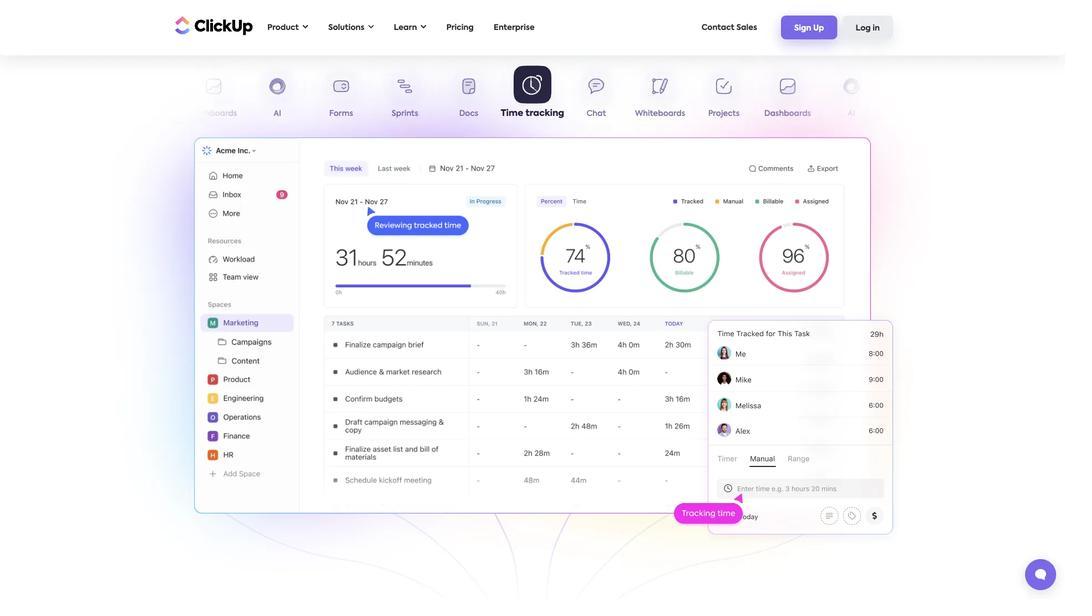 Task type: locate. For each thing, give the bounding box(es) containing it.
1 dashboards from the left
[[190, 110, 237, 118]]

2 dashboards button from the left
[[756, 71, 820, 122]]

sprints
[[392, 110, 419, 118]]

product button
[[262, 16, 314, 39]]

0 horizontal spatial forms
[[329, 110, 353, 118]]

time
[[501, 109, 524, 118]]

learn
[[394, 24, 417, 31]]

whiteboards
[[635, 110, 686, 118]]

log in
[[856, 24, 880, 32]]

projects button
[[118, 71, 182, 122], [692, 71, 756, 122]]

1 dashboards button from the left
[[182, 71, 246, 122]]

0 horizontal spatial dashboards
[[190, 110, 237, 118]]

sign up button
[[781, 16, 838, 39]]

1 projects from the left
[[134, 110, 166, 118]]

sign up
[[795, 24, 825, 32]]

2 projects button from the left
[[692, 71, 756, 122]]

0 horizontal spatial projects button
[[118, 71, 182, 122]]

0 horizontal spatial ai
[[274, 110, 281, 118]]

solutions button
[[323, 16, 380, 39]]

dashboards
[[190, 110, 237, 118], [765, 110, 812, 118]]

sign
[[795, 24, 812, 32]]

0 horizontal spatial dashboards button
[[182, 71, 246, 122]]

contact
[[702, 24, 735, 31]]

clickup image
[[172, 15, 253, 36]]

projects
[[134, 110, 166, 118], [709, 110, 740, 118]]

1 horizontal spatial projects button
[[692, 71, 756, 122]]

2 projects from the left
[[709, 110, 740, 118]]

1 horizontal spatial forms button
[[884, 71, 948, 122]]

1 horizontal spatial projects
[[709, 110, 740, 118]]

1 horizontal spatial ai
[[848, 110, 856, 118]]

product
[[268, 24, 299, 31]]

0 horizontal spatial projects
[[134, 110, 166, 118]]

learn button
[[389, 16, 432, 39]]

0 horizontal spatial ai button
[[246, 71, 309, 122]]

ai
[[274, 110, 281, 118], [848, 110, 856, 118]]

2 forms button from the left
[[884, 71, 948, 122]]

1 horizontal spatial ai button
[[820, 71, 884, 122]]

time tracking image
[[194, 138, 872, 514], [672, 308, 908, 550]]

2 ai from the left
[[848, 110, 856, 118]]

chat button
[[565, 71, 629, 122]]

1 horizontal spatial dashboards button
[[756, 71, 820, 122]]

0 horizontal spatial forms button
[[309, 71, 373, 122]]

log in link
[[843, 16, 894, 39]]

1 horizontal spatial dashboards
[[765, 110, 812, 118]]

up
[[814, 24, 825, 32]]

forms
[[329, 110, 353, 118], [904, 110, 928, 118]]

forms button
[[309, 71, 373, 122], [884, 71, 948, 122]]

ai button
[[246, 71, 309, 122], [820, 71, 884, 122]]

dashboards button
[[182, 71, 246, 122], [756, 71, 820, 122]]

1 horizontal spatial forms
[[904, 110, 928, 118]]



Task type: describe. For each thing, give the bounding box(es) containing it.
enterprise
[[494, 24, 535, 31]]

docs button
[[437, 71, 501, 122]]

chat
[[587, 110, 606, 118]]

contact sales
[[702, 24, 758, 31]]

docs
[[459, 110, 479, 118]]

sprints button
[[373, 71, 437, 122]]

pricing
[[447, 24, 474, 31]]

1 forms button from the left
[[309, 71, 373, 122]]

in
[[873, 24, 880, 32]]

tracking
[[526, 109, 565, 118]]

contact sales link
[[696, 16, 763, 39]]

sales
[[737, 24, 758, 31]]

1 forms from the left
[[329, 110, 353, 118]]

time tracking button
[[501, 66, 565, 121]]

enterprise link
[[488, 16, 540, 39]]

1 projects button from the left
[[118, 71, 182, 122]]

2 dashboards from the left
[[765, 110, 812, 118]]

2 ai button from the left
[[820, 71, 884, 122]]

whiteboards button
[[629, 71, 692, 122]]

pricing link
[[441, 16, 480, 39]]

1 ai button from the left
[[246, 71, 309, 122]]

time tracking
[[501, 109, 565, 118]]

2 forms from the left
[[904, 110, 928, 118]]

log
[[856, 24, 871, 32]]

solutions
[[328, 24, 365, 31]]

1 ai from the left
[[274, 110, 281, 118]]



Task type: vqa. For each thing, say whether or not it's contained in the screenshot.
the bottommost ClickUp
no



